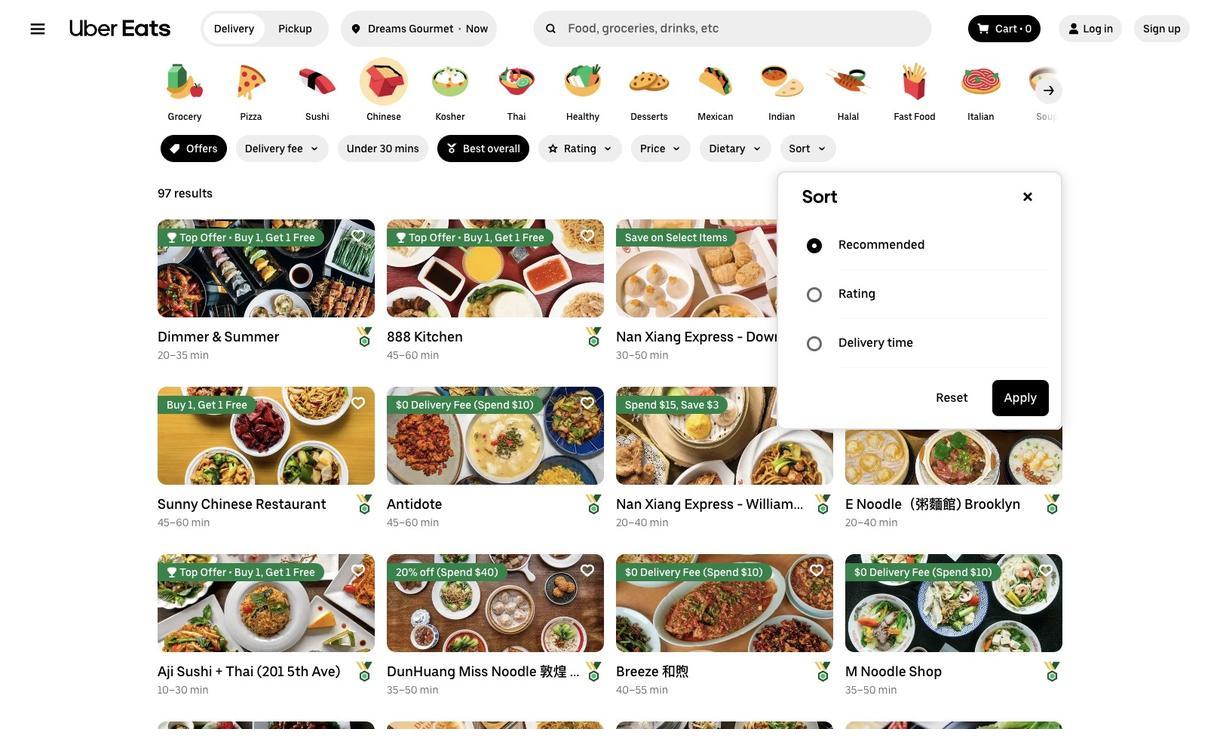 Task type: vqa. For each thing, say whether or not it's contained in the screenshot.
the topmost "See all" link
no



Task type: describe. For each thing, give the bounding box(es) containing it.
deliver to image
[[350, 20, 362, 38]]

kosher
[[435, 112, 465, 122]]

best
[[463, 143, 485, 155]]

chinese
[[367, 112, 401, 122]]

cart • 0
[[996, 23, 1032, 35]]

in
[[1104, 23, 1113, 35]]

desserts
[[631, 112, 668, 122]]

italian
[[968, 112, 995, 122]]

main navigation menu image
[[30, 21, 45, 36]]

offers
[[186, 143, 218, 155]]

grocery
[[168, 112, 202, 122]]

Pickup radio
[[265, 14, 326, 44]]

fee
[[287, 143, 303, 155]]

button group group
[[158, 135, 842, 162]]

mexican
[[698, 112, 734, 122]]

log in
[[1083, 23, 1113, 35]]

thai link
[[489, 57, 544, 123]]

results
[[174, 186, 213, 201]]

thai
[[507, 112, 526, 122]]

apply
[[1004, 391, 1037, 405]]

0
[[1025, 23, 1032, 35]]

food
[[914, 112, 936, 122]]

up
[[1168, 23, 1181, 35]]

sign up link
[[1135, 15, 1190, 42]]

best overall
[[463, 143, 520, 155]]

fast food link
[[888, 57, 942, 123]]

under 30 mins
[[347, 143, 419, 155]]

Delivery radio
[[204, 14, 265, 44]]

30
[[380, 143, 392, 155]]

none checkbox "tag"
[[161, 135, 227, 162]]

chevron down small image for dietary
[[752, 143, 762, 154]]

chevron down small image for delivery fee
[[309, 143, 320, 154]]

time
[[887, 336, 913, 350]]

healthy
[[566, 112, 600, 122]]

pizza link
[[224, 57, 278, 123]]

chinese link
[[353, 51, 415, 123]]

sushi link
[[290, 57, 345, 123]]

delivery time button
[[790, 319, 1049, 368]]

uber eats home image
[[69, 20, 170, 38]]

1 horizontal spatial reset
[[1026, 188, 1054, 200]]

italian link
[[954, 57, 1008, 123]]

halal
[[838, 112, 859, 122]]

mexican link
[[689, 57, 743, 123]]

97
[[158, 186, 171, 201]]

2 • from the left
[[1020, 23, 1023, 35]]

desserts link
[[622, 57, 677, 123]]



Task type: locate. For each thing, give the bounding box(es) containing it.
3 chevron down small image from the left
[[752, 143, 762, 154]]

halal link
[[821, 57, 876, 123]]

2 vertical spatial delivery
[[839, 336, 885, 350]]

log
[[1083, 23, 1102, 35]]

apply button
[[992, 380, 1049, 416]]

chevron down small image right price
[[672, 143, 682, 154]]

delivery fee
[[245, 143, 303, 155]]

pizza
[[240, 112, 262, 122]]

1 horizontal spatial reset button
[[1016, 180, 1063, 207]]

sort
[[789, 143, 810, 155], [802, 186, 837, 207]]

tag image
[[170, 143, 180, 154]]

Food, groceries, drinks, etc text field
[[568, 21, 926, 36]]

sign
[[1144, 23, 1166, 35]]

1 vertical spatial reset button
[[924, 380, 980, 416]]

delivery inside "radio"
[[214, 23, 254, 35]]

delivery left the time at the right top
[[839, 336, 885, 350]]

price
[[640, 143, 666, 155]]

delivery for delivery fee
[[245, 143, 285, 155]]

none checkbox the "medal"
[[437, 135, 529, 162]]

chevron down small image right fee
[[309, 143, 320, 154]]

soup link
[[1020, 57, 1075, 123]]

log in link
[[1059, 15, 1122, 42]]

fast food
[[894, 112, 936, 122]]

0 vertical spatial sort
[[789, 143, 810, 155]]

mins
[[395, 143, 419, 155]]

chevron down small image
[[309, 143, 320, 154], [672, 143, 682, 154], [752, 143, 762, 154], [816, 143, 827, 154]]

0 vertical spatial reset
[[1026, 188, 1054, 200]]

sign up
[[1144, 23, 1181, 35]]

indian link
[[755, 57, 809, 123]]

fast
[[894, 112, 912, 122]]

chevron down small image
[[603, 143, 613, 154]]

Under 30 mins checkbox
[[338, 135, 428, 162]]

delivery inside button group group
[[245, 143, 285, 155]]

1 vertical spatial sort
[[802, 186, 837, 207]]

add to favorites image
[[351, 229, 366, 244], [351, 396, 366, 411], [580, 396, 595, 411], [1039, 563, 1054, 578]]

rating up delivery time
[[839, 287, 876, 301]]

star image
[[547, 143, 558, 154]]

reset button
[[1016, 180, 1063, 207], [924, 380, 980, 416]]

indian
[[769, 112, 795, 122]]

1 horizontal spatial •
[[1020, 23, 1023, 35]]

1 • from the left
[[458, 23, 461, 35]]

rating inside 'button'
[[839, 287, 876, 301]]

0 horizontal spatial reset
[[936, 391, 968, 405]]

97 results
[[158, 186, 213, 201]]

1 vertical spatial delivery
[[245, 143, 285, 155]]

None checkbox
[[161, 135, 227, 162], [236, 135, 329, 162], [538, 135, 622, 162], [700, 135, 771, 162], [780, 135, 836, 162], [236, 135, 329, 162], [538, 135, 622, 162], [700, 135, 771, 162], [780, 135, 836, 162]]

medal image
[[446, 143, 457, 154]]

add to favorites image
[[580, 229, 595, 244], [809, 229, 824, 244], [1039, 396, 1054, 411], [351, 563, 366, 578], [580, 563, 595, 578], [809, 563, 824, 578]]

delivery for delivery
[[214, 23, 254, 35]]

1 vertical spatial reset
[[936, 391, 968, 405]]

dietary
[[709, 143, 746, 155]]

4 chevron down small image from the left
[[816, 143, 827, 154]]

healthy link
[[556, 57, 610, 123]]

sort inside button group group
[[789, 143, 810, 155]]

0 vertical spatial delivery
[[214, 23, 254, 35]]

soup
[[1037, 112, 1059, 122]]

none checkbox containing offers
[[161, 135, 227, 162]]

2 chevron down small image from the left
[[672, 143, 682, 154]]

1 vertical spatial rating
[[839, 287, 876, 301]]

chevron down small image right dietary
[[752, 143, 762, 154]]

now
[[466, 23, 488, 35]]

sushi
[[306, 112, 329, 122]]

• left now
[[458, 23, 461, 35]]

rating button
[[790, 270, 1049, 319]]

under
[[347, 143, 377, 155]]

delivery left 'pickup'
[[214, 23, 254, 35]]

reset
[[1026, 188, 1054, 200], [936, 391, 968, 405]]

rating inside button group group
[[564, 143, 597, 155]]

recommended button
[[790, 221, 1049, 270]]

delivery inside button
[[839, 336, 885, 350]]

0 horizontal spatial reset button
[[924, 380, 980, 416]]

rating
[[564, 143, 597, 155], [839, 287, 876, 301]]

dreams gourmet • now
[[368, 23, 488, 35]]

chevron down small image for sort
[[816, 143, 827, 154]]

overall
[[487, 143, 520, 155]]

0 vertical spatial reset button
[[1016, 180, 1063, 207]]

chevron down small image down halal link
[[816, 143, 827, 154]]

none checkbox containing best overall
[[437, 135, 529, 162]]

kosher link
[[423, 57, 477, 123]]

0 horizontal spatial rating
[[564, 143, 597, 155]]

x small image
[[1019, 188, 1037, 206]]

delivery
[[214, 23, 254, 35], [245, 143, 285, 155], [839, 336, 885, 350]]

0 horizontal spatial •
[[458, 23, 461, 35]]

delivery left fee
[[245, 143, 285, 155]]

gourmet
[[409, 23, 454, 35]]

cart
[[996, 23, 1017, 35]]

•
[[458, 23, 461, 35], [1020, 23, 1023, 35]]

grocery link
[[158, 57, 212, 123]]

pickup
[[278, 23, 312, 35]]

None checkbox
[[437, 135, 529, 162], [631, 135, 691, 162], [631, 135, 691, 162]]

dreams
[[368, 23, 407, 35]]

• left 0
[[1020, 23, 1023, 35]]

rating right "star" 'icon'
[[564, 143, 597, 155]]

0 vertical spatial rating
[[564, 143, 597, 155]]

delivery for delivery time
[[839, 336, 885, 350]]

recommended
[[839, 238, 925, 252]]

1 chevron down small image from the left
[[309, 143, 320, 154]]

delivery time
[[839, 336, 913, 350]]

1 horizontal spatial rating
[[839, 287, 876, 301]]



